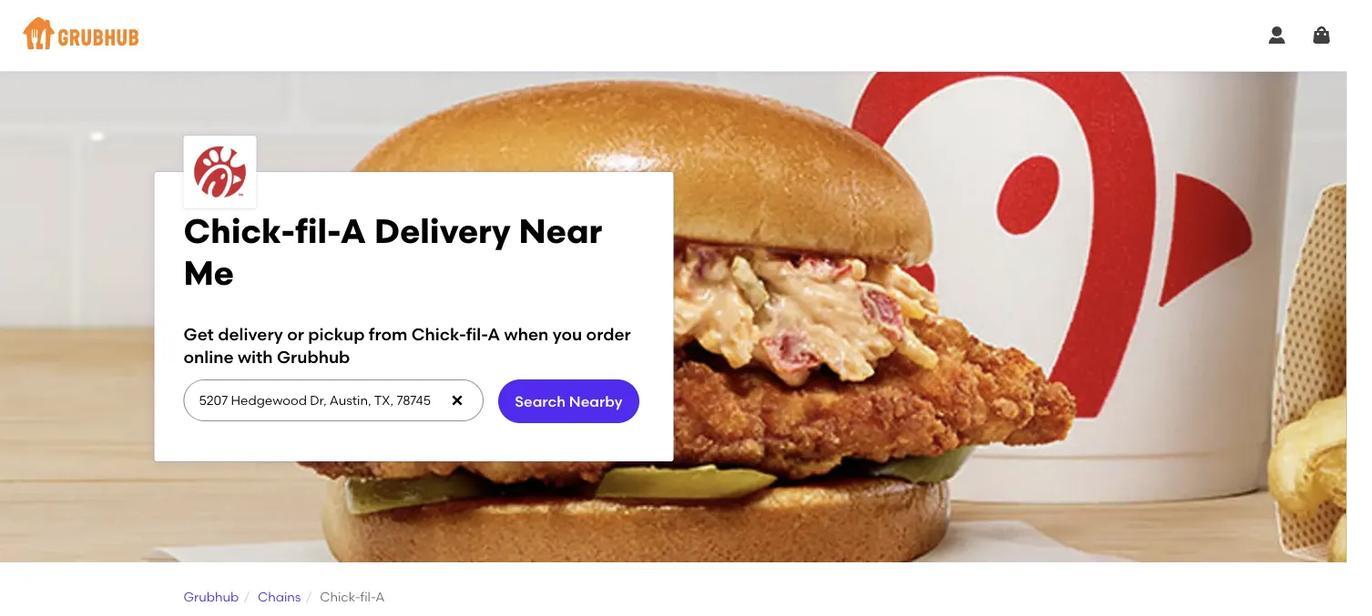 Task type: vqa. For each thing, say whether or not it's contained in the screenshot.
Chinese Appetizers tab's Chinese
no



Task type: describe. For each thing, give the bounding box(es) containing it.
chick- for chick-fil-a
[[320, 590, 360, 605]]

search
[[515, 393, 566, 410]]

get
[[184, 324, 214, 345]]

2 svg image from the left
[[1311, 25, 1333, 46]]

nearby
[[569, 393, 623, 410]]

search nearby button
[[498, 380, 639, 424]]

fil- inside get delivery or pickup from chick-fil-a when you order online with grubhub
[[466, 324, 488, 345]]

delivery
[[218, 324, 283, 345]]

chick-fil-a
[[320, 590, 385, 605]]

a for chick-fil-a delivery near me
[[340, 211, 366, 251]]

chick-fil-a logo image
[[191, 143, 249, 201]]

online
[[184, 347, 234, 367]]

from
[[369, 324, 407, 345]]

search nearby
[[515, 393, 623, 410]]

pickup
[[308, 324, 365, 345]]

fil- for chick-fil-a delivery near me
[[295, 211, 340, 251]]

chick- for chick-fil-a delivery near me
[[184, 211, 295, 251]]

me
[[184, 253, 234, 293]]

a inside get delivery or pickup from chick-fil-a when you order online with grubhub
[[488, 324, 500, 345]]

chains
[[258, 590, 301, 605]]

chick-fil-a delivery near me
[[184, 211, 602, 293]]

or
[[287, 324, 304, 345]]



Task type: locate. For each thing, give the bounding box(es) containing it.
order
[[586, 324, 631, 345]]

a for chick-fil-a
[[376, 590, 385, 605]]

get delivery or pickup from chick-fil-a when you order online with grubhub
[[184, 324, 631, 367]]

1 vertical spatial fil-
[[466, 324, 488, 345]]

chick- right from
[[411, 324, 466, 345]]

2 vertical spatial a
[[376, 590, 385, 605]]

a
[[340, 211, 366, 251], [488, 324, 500, 345], [376, 590, 385, 605]]

a inside chick-fil-a delivery near me
[[340, 211, 366, 251]]

1 horizontal spatial grubhub
[[277, 347, 350, 367]]

0 horizontal spatial fil-
[[295, 211, 340, 251]]

0 vertical spatial grubhub
[[277, 347, 350, 367]]

near
[[519, 211, 602, 251]]

grubhub link
[[184, 590, 239, 605]]

grubhub
[[277, 347, 350, 367], [184, 590, 239, 605]]

chains link
[[258, 590, 301, 605]]

chick- up me
[[184, 211, 295, 251]]

grubhub inside get delivery or pickup from chick-fil-a when you order online with grubhub
[[277, 347, 350, 367]]

2 horizontal spatial fil-
[[466, 324, 488, 345]]

0 horizontal spatial chick-
[[184, 211, 295, 251]]

2 horizontal spatial a
[[488, 324, 500, 345]]

svg image
[[1266, 25, 1288, 46], [1311, 25, 1333, 46]]

1 horizontal spatial chick-
[[320, 590, 360, 605]]

grubhub down or
[[277, 347, 350, 367]]

1 vertical spatial a
[[488, 324, 500, 345]]

when
[[504, 324, 549, 345]]

Search Address search field
[[184, 381, 482, 421]]

1 svg image from the left
[[1266, 25, 1288, 46]]

1 horizontal spatial fil-
[[360, 590, 376, 605]]

2 horizontal spatial chick-
[[411, 324, 466, 345]]

1 vertical spatial grubhub
[[184, 590, 239, 605]]

2 vertical spatial fil-
[[360, 590, 376, 605]]

1 vertical spatial chick-
[[411, 324, 466, 345]]

2 vertical spatial chick-
[[320, 590, 360, 605]]

0 horizontal spatial a
[[340, 211, 366, 251]]

1 horizontal spatial svg image
[[1311, 25, 1333, 46]]

0 horizontal spatial svg image
[[1266, 25, 1288, 46]]

fil- for chick-fil-a
[[360, 590, 376, 605]]

chick- right chains link
[[320, 590, 360, 605]]

chick- inside get delivery or pickup from chick-fil-a when you order online with grubhub
[[411, 324, 466, 345]]

0 vertical spatial chick-
[[184, 211, 295, 251]]

fil- inside chick-fil-a delivery near me
[[295, 211, 340, 251]]

0 vertical spatial a
[[340, 211, 366, 251]]

chick- inside chick-fil-a delivery near me
[[184, 211, 295, 251]]

grubhub left chains link
[[184, 590, 239, 605]]

delivery
[[374, 211, 511, 251]]

you
[[553, 324, 582, 345]]

chick-
[[184, 211, 295, 251], [411, 324, 466, 345], [320, 590, 360, 605]]

svg image
[[450, 394, 464, 408]]

0 horizontal spatial grubhub
[[184, 590, 239, 605]]

main navigation navigation
[[0, 0, 1347, 71]]

1 horizontal spatial a
[[376, 590, 385, 605]]

0 vertical spatial fil-
[[295, 211, 340, 251]]

fil-
[[295, 211, 340, 251], [466, 324, 488, 345], [360, 590, 376, 605]]

with
[[238, 347, 273, 367]]



